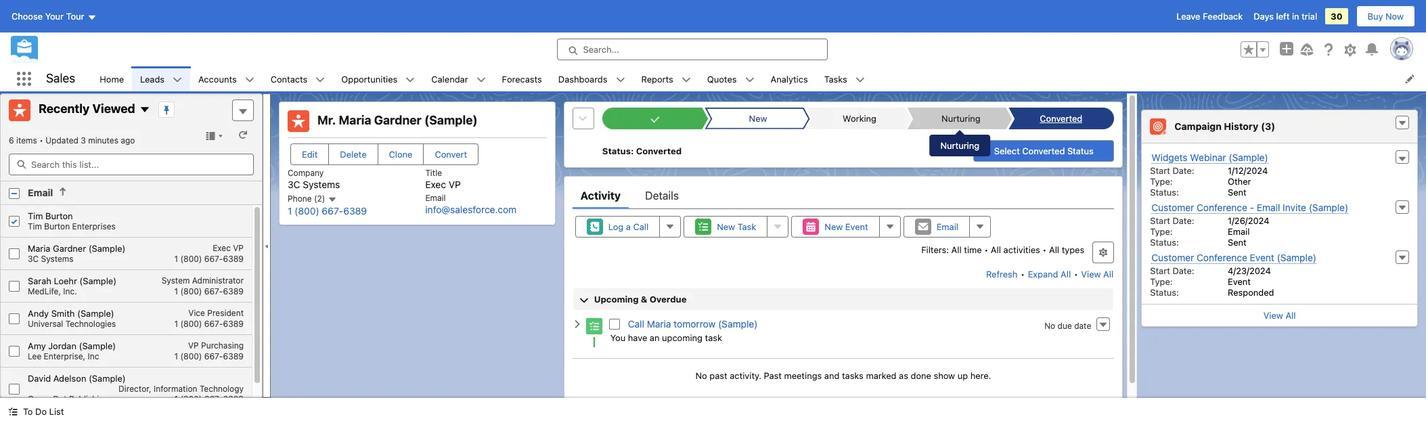 Task type: vqa. For each thing, say whether or not it's contained in the screenshot.


Task type: locate. For each thing, give the bounding box(es) containing it.
leads list item
[[132, 66, 190, 91]]

tim
[[28, 211, 43, 221], [28, 221, 42, 232]]

your
[[45, 11, 64, 22]]

667- down vice president
[[204, 319, 223, 329]]

systems
[[303, 179, 340, 190], [41, 254, 73, 264]]

systems up loehr on the bottom left of the page
[[41, 254, 73, 264]]

1 vertical spatial status:
[[1150, 237, 1179, 248]]

2 date: from the top
[[1173, 215, 1194, 226]]

1 vertical spatial customer
[[1151, 252, 1194, 263]]

opportunities
[[341, 73, 398, 84]]

opportunities link
[[333, 66, 406, 91]]

1 horizontal spatial gardner
[[374, 113, 422, 127]]

recently viewed|leads|list view element
[[0, 93, 263, 410]]

president
[[207, 308, 244, 318]]

date: up customer conference event (sample) in the bottom right of the page
[[1173, 215, 1194, 226]]

(800) down vice
[[180, 319, 202, 329]]

(800) inside maria gardner (sample) row
[[180, 254, 202, 264]]

converted inside button
[[1022, 146, 1065, 156]]

6
[[9, 135, 14, 146]]

2 vertical spatial type:
[[1150, 276, 1173, 287]]

1 vertical spatial sent
[[1228, 237, 1247, 248]]

history
[[1224, 121, 1258, 132]]

1 horizontal spatial status
[[1067, 146, 1094, 156]]

6389 inside amy jordan (sample) row
[[223, 351, 244, 362]]

1 vertical spatial 3c
[[28, 254, 39, 264]]

6389 for andy smith (sample)
[[223, 319, 244, 329]]

text default image inside "reports" list item
[[681, 75, 691, 84]]

systems down company
[[303, 179, 340, 190]]

view all link down types
[[1080, 263, 1114, 285]]

1 inside andy smith (sample) row
[[174, 319, 178, 329]]

0 vertical spatial status:
[[1150, 187, 1179, 198]]

0 horizontal spatial maria
[[28, 243, 50, 254]]

text default image inside quotes list item
[[745, 75, 754, 84]]

0 horizontal spatial 3c
[[28, 254, 39, 264]]

1 vertical spatial view all link
[[1142, 304, 1417, 326]]

type:
[[1150, 176, 1173, 187], [1150, 226, 1173, 237], [1150, 276, 1173, 287]]

1 vertical spatial maria
[[28, 243, 50, 254]]

0 horizontal spatial gardner
[[53, 243, 86, 254]]

1 vertical spatial conference
[[1197, 252, 1247, 263]]

1 (800) 667-6389 inside andy smith (sample) row
[[174, 319, 244, 329]]

(800) inside andy smith (sample) row
[[180, 319, 202, 329]]

• down types
[[1074, 269, 1078, 280]]

1 inside maria gardner (sample) row
[[174, 254, 178, 264]]

calendar link
[[423, 66, 476, 91]]

text default image inside leads list item
[[173, 75, 182, 84]]

(800) inside the sarah loehr (sample) row
[[180, 286, 202, 297]]

(800) for andy smith (sample)
[[180, 319, 202, 329]]

0 vertical spatial nurturing
[[942, 113, 981, 124]]

exec up administrator
[[213, 243, 231, 253]]

view all link down responded
[[1142, 304, 1417, 326]]

new for new task
[[717, 221, 735, 232]]

do
[[35, 406, 47, 417]]

• right items
[[39, 135, 43, 146]]

1 horizontal spatial no
[[1044, 321, 1055, 331]]

campaign
[[1174, 121, 1222, 132]]

1 vertical spatial systems
[[41, 254, 73, 264]]

2 horizontal spatial maria
[[647, 318, 671, 330]]

vp left purchasing
[[188, 341, 199, 351]]

2 start date: from the top
[[1150, 215, 1194, 226]]

3 start from the top
[[1150, 265, 1170, 276]]

1 vertical spatial nurturing
[[940, 140, 979, 151]]

3 date: from the top
[[1173, 265, 1194, 276]]

customer conference - email invite (sample)
[[1151, 202, 1348, 213]]

exec down title
[[425, 179, 446, 190]]

1 horizontal spatial view
[[1263, 310, 1283, 321]]

text default image
[[173, 75, 182, 84], [616, 75, 625, 84], [681, 75, 691, 84], [855, 75, 865, 84], [8, 407, 18, 416]]

text default image for dashboards
[[616, 75, 625, 84]]

6389 for sarah loehr (sample)
[[223, 286, 244, 297]]

(800)
[[294, 205, 319, 217], [180, 254, 202, 264], [180, 286, 202, 297], [180, 319, 202, 329], [180, 351, 202, 362], [180, 394, 202, 404]]

2 horizontal spatial new
[[825, 221, 843, 232]]

activities
[[1003, 244, 1040, 255]]

1 horizontal spatial new
[[749, 113, 767, 124]]

(800) for maria gardner (sample)
[[180, 254, 202, 264]]

2 conference from the top
[[1197, 252, 1247, 263]]

enterprise,
[[44, 351, 85, 362]]

converted up "select converted status" button
[[1040, 113, 1082, 124]]

1 inside amy jordan (sample) row
[[174, 351, 178, 362]]

667- inside maria gardner (sample) row
[[204, 254, 223, 264]]

you
[[610, 332, 626, 343]]

1 vertical spatial type:
[[1150, 226, 1173, 237]]

0 horizontal spatial view
[[1081, 269, 1101, 280]]

reports list item
[[633, 66, 699, 91]]

1 vertical spatial exec
[[213, 243, 231, 253]]

status : converted
[[602, 146, 682, 156]]

maria for call
[[647, 318, 671, 330]]

gardner down tim burton tim burton enterprises
[[53, 243, 86, 254]]

2 vertical spatial vp
[[188, 341, 199, 351]]

1 vertical spatial gardner
[[53, 243, 86, 254]]

medlife,
[[28, 286, 61, 297]]

1/26/2024
[[1228, 215, 1269, 226]]

status: for widgets webinar (sample)
[[1150, 187, 1179, 198]]

1 start from the top
[[1150, 165, 1170, 176]]

1 horizontal spatial view all link
[[1142, 304, 1417, 326]]

status:
[[1150, 187, 1179, 198], [1150, 237, 1179, 248], [1150, 287, 1179, 298]]

new task button
[[684, 216, 768, 238]]

vice president
[[188, 308, 244, 318]]

0 vertical spatial vp
[[449, 179, 461, 190]]

2 vertical spatial start date:
[[1150, 265, 1194, 276]]

new inside path options list box
[[749, 113, 767, 124]]

• right 'activities'
[[1043, 244, 1047, 255]]

status down converted link
[[1067, 146, 1094, 156]]

no left past
[[695, 370, 707, 381]]

(800) up system administrator
[[180, 254, 202, 264]]

2 vertical spatial date:
[[1173, 265, 1194, 276]]

2 status from the left
[[1067, 146, 1094, 156]]

vp up email info@salesforce.com at the left
[[449, 179, 461, 190]]

task
[[705, 332, 722, 343]]

medlife, inc.
[[28, 286, 77, 297]]

2 sent from the top
[[1228, 237, 1247, 248]]

customer conference event (sample)
[[1151, 252, 1316, 263]]

start date: for customer conference - email invite (sample)
[[1150, 215, 1194, 226]]

2 type: from the top
[[1150, 226, 1173, 237]]

reports link
[[633, 66, 681, 91]]

vp up administrator
[[233, 243, 244, 253]]

maria up an
[[647, 318, 671, 330]]

6389 for amy jordan (sample)
[[223, 351, 244, 362]]

lee enterprise, inc
[[28, 351, 99, 362]]

1 horizontal spatial exec
[[425, 179, 446, 190]]

buy
[[1368, 11, 1383, 22]]

3c systems
[[28, 254, 73, 264]]

667- down administrator
[[204, 286, 223, 297]]

director,
[[119, 384, 151, 394]]

(sample) inside david adelson (sample) director, information technology
[[89, 373, 126, 384]]

(800) inside amy jordan (sample) row
[[180, 351, 202, 362]]

quotes link
[[699, 66, 745, 91]]

date: for widgets webinar (sample)
[[1173, 165, 1194, 176]]

loehr
[[54, 276, 77, 286]]

2 vertical spatial status:
[[1150, 287, 1179, 298]]

•
[[39, 135, 43, 146], [984, 244, 988, 255], [1043, 244, 1047, 255], [1021, 269, 1025, 280], [1074, 269, 1078, 280]]

gardner inside row
[[53, 243, 86, 254]]

start for widgets webinar (sample)
[[1150, 165, 1170, 176]]

type: for customer conference - email invite (sample)
[[1150, 226, 1173, 237]]

667- for sarah loehr (sample)
[[204, 286, 223, 297]]

0 vertical spatial start date:
[[1150, 165, 1194, 176]]

text default image inside dashboards list item
[[616, 75, 625, 84]]

view down responded
[[1263, 310, 1283, 321]]

(800) right director,
[[180, 394, 202, 404]]

0 vertical spatial sent
[[1228, 187, 1247, 198]]

tab list
[[572, 182, 1114, 209]]

filters: all time • all activities • all types
[[921, 244, 1084, 255]]

widgets webinar (sample)
[[1151, 152, 1268, 163]]

leave feedback link
[[1176, 11, 1243, 22]]

universal technologies
[[28, 319, 116, 329]]

2 customer from the top
[[1151, 252, 1194, 263]]

andy smith (sample)
[[28, 308, 114, 319]]

text default image inside the to do list button
[[8, 407, 18, 416]]

3 status: from the top
[[1150, 287, 1179, 298]]

1 vertical spatial start date:
[[1150, 215, 1194, 226]]

0 vertical spatial type:
[[1150, 176, 1173, 187]]

1 date: from the top
[[1173, 165, 1194, 176]]

conference up the 4/23/2024 on the right
[[1197, 252, 1247, 263]]

667- right information
[[204, 394, 223, 404]]

1 vertical spatial date:
[[1173, 215, 1194, 226]]

0 vertical spatial start
[[1150, 165, 1170, 176]]

(800) down system administrator
[[180, 286, 202, 297]]

lee
[[28, 351, 41, 362]]

0 horizontal spatial new
[[717, 221, 735, 232]]

reports
[[641, 73, 673, 84]]

1 (800) 667-6389 link
[[288, 205, 367, 217]]

3c down company
[[288, 179, 300, 190]]

no for no due date
[[1044, 321, 1055, 331]]

date: down customer conference event (sample) link
[[1173, 265, 1194, 276]]

1 start date: from the top
[[1150, 165, 1194, 176]]

email up tim burton tim burton enterprises
[[28, 187, 53, 198]]

search... button
[[557, 39, 827, 60]]

0 horizontal spatial exec
[[213, 243, 231, 253]]

0 horizontal spatial view all link
[[1080, 263, 1114, 285]]

types
[[1062, 244, 1084, 255]]

an
[[650, 332, 660, 343]]

technologies
[[65, 319, 116, 329]]

converted inside path options list box
[[1040, 113, 1082, 124]]

vp inside title exec vp
[[449, 179, 461, 190]]

:
[[631, 146, 634, 156]]

1 horizontal spatial maria
[[339, 113, 371, 127]]

days left in trial
[[1254, 11, 1317, 22]]

text default image down search... on the top
[[616, 75, 625, 84]]

(800) inside david adelson (sample) row
[[180, 394, 202, 404]]

call up have
[[628, 318, 644, 330]]

new event button
[[791, 216, 880, 238]]

email right -
[[1257, 202, 1280, 213]]

3c up sarah
[[28, 254, 39, 264]]

as
[[899, 370, 908, 381]]

1 vertical spatial vp
[[233, 243, 244, 253]]

1 (800) 667-6389 for maria gardner (sample)
[[174, 254, 244, 264]]

maria up sarah
[[28, 243, 50, 254]]

3 type: from the top
[[1150, 276, 1173, 287]]

no left due
[[1044, 321, 1055, 331]]

activity
[[581, 190, 621, 202]]

1 horizontal spatial 3c
[[288, 179, 300, 190]]

667- inside amy jordan (sample) row
[[204, 351, 223, 362]]

1 (800) 667-6389 inside amy jordan (sample) row
[[174, 351, 244, 362]]

email down the customer conference - email invite (sample) link
[[1228, 226, 1250, 237]]

2 start from the top
[[1150, 215, 1170, 226]]

status up activity link
[[602, 146, 631, 156]]

david
[[28, 373, 51, 384]]

gardner up clone button
[[374, 113, 422, 127]]

email inside button
[[937, 221, 958, 232]]

converted right select on the top of the page
[[1022, 146, 1065, 156]]

amy jordan (sample) row
[[1, 335, 252, 368]]

1 inside the sarah loehr (sample) row
[[174, 286, 178, 297]]

2 vertical spatial maria
[[647, 318, 671, 330]]

0 vertical spatial exec
[[425, 179, 446, 190]]

1 vertical spatial no
[[695, 370, 707, 381]]

1 tim from the top
[[28, 211, 43, 221]]

0 vertical spatial systems
[[303, 179, 340, 190]]

up
[[957, 370, 968, 381]]

ago
[[121, 135, 135, 146]]

(800) for amy jordan (sample)
[[180, 351, 202, 362]]

email up the filters:
[[937, 221, 958, 232]]

1 vertical spatial view
[[1263, 310, 1283, 321]]

6389 inside the sarah loehr (sample) row
[[223, 286, 244, 297]]

date: down "widgets"
[[1173, 165, 1194, 176]]

667- inside andy smith (sample) row
[[204, 319, 223, 329]]

3c inside 'company 3c systems'
[[288, 179, 300, 190]]

0 vertical spatial no
[[1044, 321, 1055, 331]]

0 vertical spatial call
[[633, 221, 649, 232]]

1 for amy jordan (sample)
[[174, 351, 178, 362]]

667- inside david adelson (sample) row
[[204, 394, 223, 404]]

1 vertical spatial start
[[1150, 215, 1170, 226]]

call maria tomorrow (sample)
[[628, 318, 758, 330]]

list
[[92, 66, 1426, 91]]

2 vertical spatial start
[[1150, 265, 1170, 276]]

forecasts link
[[494, 66, 550, 91]]

text default image right leads
[[173, 75, 182, 84]]

1 type: from the top
[[1150, 176, 1173, 187]]

working
[[843, 113, 876, 124]]

maria inside row
[[28, 243, 50, 254]]

tim burton tim burton enterprises
[[28, 211, 116, 232]]

date: for customer conference event (sample)
[[1173, 265, 1194, 276]]

text default image
[[745, 75, 754, 84], [139, 105, 150, 115], [1398, 119, 1407, 128], [58, 187, 68, 196]]

days
[[1254, 11, 1274, 22]]

text default image inside "tasks" list item
[[855, 75, 865, 84]]

group
[[1241, 41, 1269, 58]]

0 vertical spatial 3c
[[288, 179, 300, 190]]

0 vertical spatial maria
[[339, 113, 371, 127]]

vp inside amy jordan (sample) row
[[188, 341, 199, 351]]

conference for -
[[1197, 202, 1247, 213]]

1 horizontal spatial vp
[[233, 243, 244, 253]]

maria for mr.
[[339, 113, 371, 127]]

adelson
[[53, 373, 86, 384]]

3 start date: from the top
[[1150, 265, 1194, 276]]

search...
[[583, 44, 619, 55]]

1 (800) 667-6389 inside maria gardner (sample) row
[[174, 254, 244, 264]]

start for customer conference - email invite (sample)
[[1150, 215, 1170, 226]]

0 horizontal spatial no
[[695, 370, 707, 381]]

select an item from this list to open it. grid
[[1, 205, 252, 410]]

customer for customer conference - email invite (sample)
[[1151, 202, 1194, 213]]

sarah
[[28, 276, 51, 286]]

0 vertical spatial event
[[845, 221, 868, 232]]

details
[[645, 190, 679, 202]]

1 sent from the top
[[1228, 187, 1247, 198]]

nurturing
[[942, 113, 981, 124], [940, 140, 979, 151]]

call right a
[[633, 221, 649, 232]]

1 conference from the top
[[1197, 202, 1247, 213]]

1 for andy smith (sample)
[[174, 319, 178, 329]]

system
[[162, 276, 190, 286]]

new event
[[825, 221, 868, 232]]

0 horizontal spatial status
[[602, 146, 631, 156]]

status: for customer conference event (sample)
[[1150, 287, 1179, 298]]

sent for conference
[[1228, 237, 1247, 248]]

6389 inside maria gardner (sample) row
[[223, 254, 244, 264]]

view down types
[[1081, 269, 1101, 280]]

start for customer conference event (sample)
[[1150, 265, 1170, 276]]

1 (800) 667-6389 inside the sarah loehr (sample) row
[[174, 286, 244, 297]]

maria right the mr.
[[339, 113, 371, 127]]

1 horizontal spatial systems
[[303, 179, 340, 190]]

systems inside maria gardner (sample) row
[[41, 254, 73, 264]]

None search field
[[9, 154, 254, 175]]

0 horizontal spatial systems
[[41, 254, 73, 264]]

email inside recently viewed|leads|list view element
[[28, 187, 53, 198]]

burton
[[45, 211, 73, 221], [44, 221, 70, 232]]

1 customer from the top
[[1151, 202, 1194, 213]]

6389 inside andy smith (sample) row
[[223, 319, 244, 329]]

amy jordan (sample)
[[28, 341, 116, 351]]

jordan
[[48, 341, 76, 351]]

text default image left "to"
[[8, 407, 18, 416]]

1 status: from the top
[[1150, 187, 1179, 198]]

inc.
[[63, 286, 77, 297]]

conference
[[1197, 202, 1247, 213], [1197, 252, 1247, 263]]

converted
[[1040, 113, 1082, 124], [636, 146, 682, 156], [1022, 146, 1065, 156]]

david adelson (sample) row
[[1, 368, 252, 410]]

0 horizontal spatial vp
[[188, 341, 199, 351]]

1 vertical spatial call
[[628, 318, 644, 330]]

2 horizontal spatial vp
[[449, 179, 461, 190]]

667- down vp purchasing at left bottom
[[204, 351, 223, 362]]

667- inside the sarah loehr (sample) row
[[204, 286, 223, 297]]

upcoming
[[662, 332, 702, 343]]

667- down the exec vp
[[204, 254, 223, 264]]

sent up customer conference - email invite (sample)
[[1228, 187, 1247, 198]]

(800) down vp purchasing at left bottom
[[180, 351, 202, 362]]

sent up customer conference event (sample) in the bottom right of the page
[[1228, 237, 1247, 248]]

0 vertical spatial conference
[[1197, 202, 1247, 213]]

text default image right reports
[[681, 75, 691, 84]]

sent for webinar
[[1228, 187, 1247, 198]]

conference up 1/26/2024
[[1197, 202, 1247, 213]]

tasks list item
[[816, 66, 873, 91]]

0 vertical spatial customer
[[1151, 202, 1194, 213]]

email
[[28, 187, 53, 198], [425, 193, 446, 203], [1257, 202, 1280, 213], [937, 221, 958, 232], [1228, 226, 1250, 237]]

exec
[[425, 179, 446, 190], [213, 243, 231, 253]]

marked
[[866, 370, 896, 381]]

tab list containing activity
[[572, 182, 1114, 209]]

have
[[628, 332, 647, 343]]

email down title exec vp
[[425, 193, 446, 203]]

text default image right tasks
[[855, 75, 865, 84]]

0 vertical spatial date:
[[1173, 165, 1194, 176]]

1 (800) 667-6389 for amy jordan (sample)
[[174, 351, 244, 362]]

accounts
[[198, 73, 237, 84]]

minutes
[[88, 135, 118, 146]]

vp
[[449, 179, 461, 190], [233, 243, 244, 253], [188, 341, 199, 351]]

667- down 'company 3c systems'
[[322, 205, 343, 217]]

gardner
[[374, 113, 422, 127], [53, 243, 86, 254]]

feedback
[[1203, 11, 1243, 22]]

2 status: from the top
[[1150, 237, 1179, 248]]



Task type: describe. For each thing, give the bounding box(es) containing it.
converted link
[[1015, 108, 1107, 129]]

log a call
[[608, 221, 649, 232]]

3
[[81, 135, 86, 146]]

1 for sarah loehr (sample)
[[174, 286, 178, 297]]

contacts
[[271, 73, 308, 84]]

email inside email info@salesforce.com
[[425, 193, 446, 203]]

status inside "select converted status" button
[[1067, 146, 1094, 156]]

dashboards list item
[[550, 66, 633, 91]]

new link
[[710, 108, 803, 129]]

667- for andy smith (sample)
[[204, 319, 223, 329]]

text default image for leads
[[173, 75, 182, 84]]

3c inside maria gardner (sample) row
[[28, 254, 39, 264]]

to
[[23, 406, 33, 417]]

1 for maria gardner (sample)
[[174, 254, 178, 264]]

log
[[608, 221, 623, 232]]

company
[[288, 168, 324, 178]]

• right time at bottom
[[984, 244, 988, 255]]

buy now
[[1368, 11, 1404, 22]]

exec inside title exec vp
[[425, 179, 446, 190]]

delete button
[[328, 143, 378, 165]]

1 (800) 667-6389 for sarah loehr (sample)
[[174, 286, 244, 297]]

type: for widgets webinar (sample)
[[1150, 176, 1173, 187]]

(800) down 'company 3c systems'
[[294, 205, 319, 217]]

activity link
[[581, 182, 621, 209]]

customer conference event (sample) link
[[1151, 252, 1316, 264]]

667- for maria gardner (sample)
[[204, 254, 223, 264]]

path options list box
[[602, 108, 1114, 129]]

converted right : on the left
[[636, 146, 682, 156]]

here.
[[970, 370, 991, 381]]

universal
[[28, 319, 63, 329]]

• inside recently viewed|leads|list view element
[[39, 135, 43, 146]]

maria gardner (sample) row
[[1, 238, 252, 270]]

purchasing
[[201, 341, 244, 351]]

display as split view image
[[200, 124, 229, 146]]

home
[[100, 73, 124, 84]]

• left expand
[[1021, 269, 1025, 280]]

1 vertical spatial event
[[1250, 252, 1274, 263]]

new for new
[[749, 113, 767, 124]]

lead image
[[288, 110, 309, 132]]

updated
[[46, 135, 78, 146]]

working link
[[812, 108, 905, 129]]

call inside button
[[633, 221, 649, 232]]

recently viewed status
[[9, 135, 46, 146]]

company 3c systems
[[288, 168, 340, 190]]

recently
[[39, 102, 90, 116]]

0 vertical spatial view
[[1081, 269, 1101, 280]]

event inside button
[[845, 221, 868, 232]]

past
[[710, 370, 727, 381]]

webinar
[[1190, 152, 1226, 163]]

task image
[[586, 318, 602, 334]]

exec inside maria gardner (sample) row
[[213, 243, 231, 253]]

widgets webinar (sample) link
[[1151, 152, 1268, 164]]

sarah loehr (sample)
[[28, 276, 117, 286]]

customer for customer conference event (sample)
[[1151, 252, 1194, 263]]

contacts list item
[[262, 66, 333, 91]]

leave
[[1176, 11, 1200, 22]]

exec vp
[[213, 243, 244, 253]]

6 items • updated 3 minutes ago
[[9, 135, 135, 146]]

upcoming
[[594, 294, 639, 305]]

2 tim from the top
[[28, 221, 42, 232]]

opportunities list item
[[333, 66, 423, 91]]

tim burton row
[[1, 205, 252, 238]]

(800) for sarah loehr (sample)
[[180, 286, 202, 297]]

title exec vp
[[425, 168, 461, 190]]

667- for amy jordan (sample)
[[204, 351, 223, 362]]

responded
[[1228, 287, 1274, 298]]

text default image for reports
[[681, 75, 691, 84]]

smith
[[51, 308, 75, 319]]

conference for event
[[1197, 252, 1247, 263]]

task
[[738, 221, 756, 232]]

andy
[[28, 308, 49, 319]]

choose your tour
[[12, 11, 84, 22]]

view all
[[1263, 310, 1296, 321]]

Search Recently Viewed list view. search field
[[9, 154, 254, 175]]

vp inside maria gardner (sample) row
[[233, 243, 244, 253]]

nurturing inside path options list box
[[942, 113, 981, 124]]

and
[[824, 370, 839, 381]]

show
[[934, 370, 955, 381]]

andy smith (sample) row
[[1, 303, 252, 335]]

trial
[[1302, 11, 1317, 22]]

technology
[[200, 384, 244, 394]]

choose
[[12, 11, 43, 22]]

2 vertical spatial event
[[1228, 276, 1251, 287]]

30
[[1331, 11, 1342, 22]]

vp purchasing
[[188, 341, 244, 351]]

tomorrow
[[674, 318, 716, 330]]

none search field inside recently viewed|leads|list view element
[[9, 154, 254, 175]]

leads
[[140, 73, 165, 84]]

email info@salesforce.com
[[425, 193, 516, 215]]

new for new event
[[825, 221, 843, 232]]

invite
[[1283, 202, 1306, 213]]

date: for customer conference - email invite (sample)
[[1173, 215, 1194, 226]]

system administrator
[[162, 276, 244, 286]]

vice
[[188, 308, 205, 318]]

log a call button
[[575, 216, 660, 238]]

choose your tour button
[[11, 5, 97, 27]]

quotes list item
[[699, 66, 762, 91]]

6389 inside david adelson (sample) row
[[223, 394, 244, 404]]

1 inside david adelson (sample) row
[[174, 394, 178, 404]]

start date: for widgets webinar (sample)
[[1150, 165, 1194, 176]]

1 status from the left
[[602, 146, 631, 156]]

leads link
[[132, 66, 173, 91]]

in
[[1292, 11, 1299, 22]]

1 (800) 667-6389 for andy smith (sample)
[[174, 319, 244, 329]]

no for no past activity. past meetings and tasks marked as done show up here.
[[695, 370, 707, 381]]

date
[[1074, 321, 1091, 331]]

clone
[[389, 149, 412, 160]]

filters:
[[921, 244, 949, 255]]

accounts list item
[[190, 66, 262, 91]]

new task
[[717, 221, 756, 232]]

0 vertical spatial view all link
[[1080, 263, 1114, 285]]

calendar list item
[[423, 66, 494, 91]]

systems inside 'company 3c systems'
[[303, 179, 340, 190]]

text default image for tasks
[[855, 75, 865, 84]]

list containing home
[[92, 66, 1426, 91]]

edit
[[302, 149, 318, 160]]

recently viewed
[[39, 102, 135, 116]]

convert button
[[423, 143, 479, 165]]

6389 for maria gardner (sample)
[[223, 254, 244, 264]]

info@salesforce.com link
[[425, 204, 516, 215]]

&
[[641, 294, 647, 305]]

dot
[[53, 394, 67, 404]]

refresh
[[986, 269, 1018, 280]]

nurturing link
[[913, 108, 1006, 129]]

-
[[1250, 202, 1254, 213]]

type: for customer conference event (sample)
[[1150, 276, 1173, 287]]

quotes
[[707, 73, 737, 84]]

1 (800) 667-6389 inside david adelson (sample) row
[[174, 394, 244, 404]]

dashboards
[[558, 73, 607, 84]]

time
[[964, 244, 982, 255]]

mr. maria gardner (sample)
[[317, 113, 478, 127]]

status: for customer conference - email invite (sample)
[[1150, 237, 1179, 248]]

0 vertical spatial gardner
[[374, 113, 422, 127]]

start date: for customer conference event (sample)
[[1150, 265, 1194, 276]]

sarah loehr (sample) row
[[1, 270, 252, 303]]



